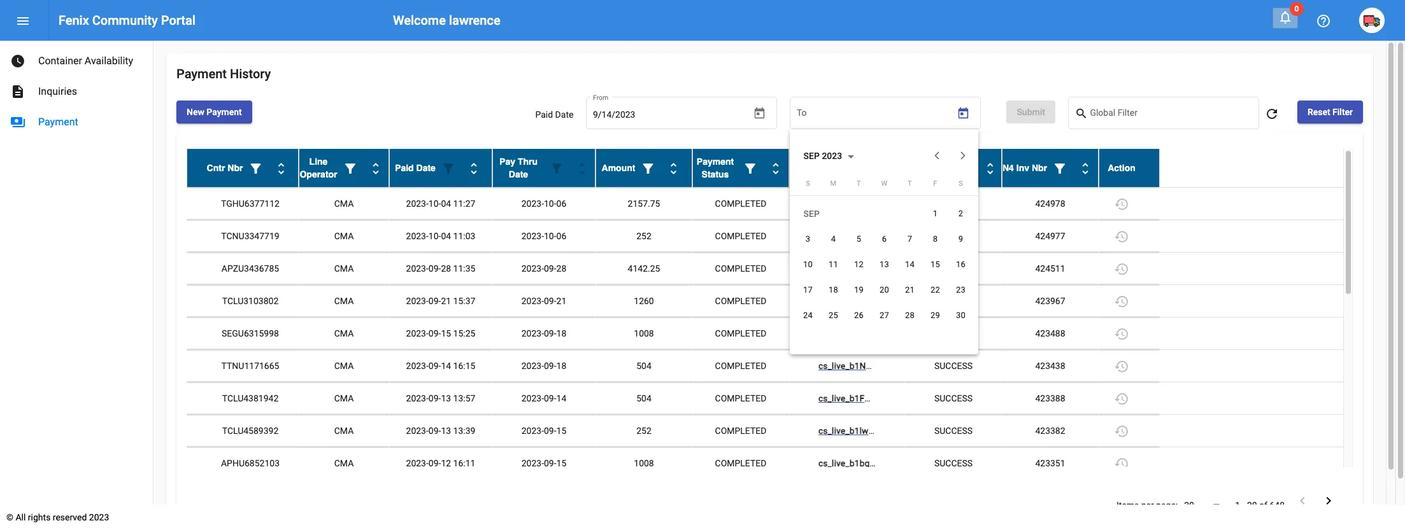 Task type: vqa. For each thing, say whether or not it's contained in the screenshot.


Task type: locate. For each thing, give the bounding box(es) containing it.
success for 424977
[[935, 231, 973, 241]]

0 vertical spatial 18
[[829, 286, 838, 295]]

2 04 from the top
[[441, 231, 451, 241]]

12 up 19
[[855, 260, 864, 270]]

7 unfold_more from the left
[[983, 161, 998, 177]]

1 horizontal spatial paid
[[536, 110, 553, 120]]

7 restore from the top
[[1114, 392, 1130, 407]]

0 vertical spatial 2023-09-18
[[522, 329, 567, 339]]

21 down 2023-09-28
[[557, 296, 567, 306]]

unfold_more button left action
[[1073, 155, 1098, 181]]

2023-09-21
[[522, 296, 567, 306]]

1 2023-10-06 from the top
[[522, 199, 567, 209]]

0 vertical spatial 2023
[[822, 151, 843, 161]]

unfold_more left action
[[1078, 161, 1093, 177]]

0 horizontal spatial 14
[[441, 361, 451, 371]]

n4 inside n4 processing status
[[923, 150, 934, 161]]

sep up 3
[[804, 209, 820, 219]]

8 completed from the top
[[715, 426, 767, 436]]

2 2023-10-06 from the top
[[522, 231, 567, 241]]

no color image for 'unfold_more' button corresponding to payment status
[[768, 161, 784, 177]]

0 vertical spatial 12
[[855, 260, 864, 270]]

1 vertical spatial 13
[[441, 394, 451, 404]]

no color image for sixth filter_alt popup button
[[743, 161, 758, 177]]

no color image
[[15, 14, 31, 29], [1316, 14, 1332, 29], [10, 54, 25, 69], [1265, 107, 1280, 122], [10, 115, 25, 130], [274, 161, 289, 177], [441, 161, 456, 177], [466, 161, 482, 177], [549, 161, 565, 177], [666, 161, 681, 177], [743, 161, 758, 177], [768, 161, 784, 177], [1053, 161, 1068, 177], [1078, 161, 1093, 177], [1114, 197, 1130, 212], [1114, 295, 1130, 310], [1114, 425, 1130, 440], [1295, 494, 1311, 509]]

3 restore from the top
[[1114, 262, 1130, 277]]

2023-10-06 up 2023-09-28
[[522, 231, 567, 241]]

cma for 2023-10-04 11:27
[[334, 199, 354, 209]]

filter_alt button right line
[[338, 155, 363, 181]]

restore row
[[187, 188, 1344, 220], [187, 220, 1344, 253], [187, 253, 1344, 285], [187, 285, 1344, 318], [187, 318, 1344, 350], [187, 350, 1344, 383], [187, 383, 1344, 415], [187, 415, 1344, 448], [187, 448, 1344, 480]]

18 down 2023-09-21
[[557, 329, 567, 339]]

payment/receipt info
[[786, 157, 858, 180]]

unfold_more button left payment status
[[661, 155, 687, 181]]

status
[[702, 169, 729, 180], [915, 176, 942, 186]]

0 vertical spatial 06
[[557, 199, 567, 209]]

paid up 2023-10-04 11:27
[[395, 163, 414, 173]]

1 success from the top
[[935, 199, 973, 209]]

success up the cs_live_b1bgibgyo1cndczmmbuix0ykoxplkf4khhagb7kyjntykaqwijscuskyim
[[935, 426, 973, 436]]

From date field
[[593, 110, 721, 120]]

cs_live_b1bgibgyo1cndczmmbuix0ykoxplkf4khhagb7kyjntykaqwijscuskyim link
[[819, 459, 1139, 469]]

2 vertical spatial 18
[[557, 361, 567, 371]]

unfold_more left inv
[[983, 161, 998, 177]]

0 horizontal spatial 28
[[441, 264, 451, 274]]

06
[[557, 199, 567, 209], [557, 231, 567, 241]]

1 filter_alt button from the left
[[243, 155, 269, 181]]

rights
[[28, 513, 51, 523]]

4 restore from the top
[[1114, 295, 1130, 310]]

action column header
[[1099, 149, 1160, 187]]

nbr right cntr
[[228, 163, 243, 173]]

f
[[934, 180, 938, 188]]

unfold_more button left pay
[[461, 155, 487, 181]]

2 1008 from the top
[[634, 459, 654, 469]]

unfold_more left amount
[[575, 161, 590, 177]]

n4 left inv
[[1003, 163, 1014, 173]]

completed for cs_live_b1hhjnatlesnwaf0hdobkht5cedtgp3o8zd9raeiqylfctgjym44dy3y1z
[[715, 264, 767, 274]]

date
[[555, 110, 574, 120], [416, 163, 436, 173], [509, 169, 528, 180]]

1 vertical spatial 04
[[441, 231, 451, 241]]

cma for 2023-09-13 13:39
[[334, 426, 354, 436]]

restore for cs_live_b1ftkc9dpiwkklmbvm7v6dsevvrgsshjcffnbip1jsn6mebtmnjkgye5ve
[[1114, 392, 1130, 407]]

1 252 from the top
[[637, 231, 652, 241]]

1 vertical spatial 12
[[441, 459, 451, 469]]

no color image
[[1278, 10, 1293, 25], [10, 84, 25, 99], [1075, 106, 1090, 121], [248, 161, 263, 177], [343, 161, 358, 177], [368, 161, 384, 177], [575, 161, 590, 177], [641, 161, 656, 177], [983, 161, 998, 177], [1114, 230, 1130, 245], [1114, 262, 1130, 277], [1114, 327, 1130, 342], [1114, 360, 1130, 375], [1114, 392, 1130, 407], [1114, 457, 1130, 472], [1322, 494, 1337, 509]]

no color image containing search
[[1075, 106, 1090, 121]]

cma for 2023-09-28 11:35
[[334, 264, 354, 274]]

all
[[16, 513, 26, 523]]

4 filter_alt from the left
[[549, 161, 565, 177]]

0 vertical spatial 13
[[880, 260, 889, 270]]

6 filter_alt button from the left
[[738, 155, 763, 181]]

n4 processing status
[[904, 150, 952, 186]]

no color image for line operator 'unfold_more' button
[[368, 161, 384, 177]]

04 left "11:03"
[[441, 231, 451, 241]]

refresh
[[1265, 107, 1280, 122]]

success
[[935, 199, 973, 209], [935, 231, 973, 241], [935, 264, 973, 274], [935, 361, 973, 371], [935, 394, 973, 404], [935, 426, 973, 436], [935, 459, 973, 469]]

1 vertical spatial 2023
[[89, 513, 109, 523]]

©
[[6, 513, 13, 523]]

5 restore row from the top
[[187, 318, 1344, 350]]

no color image containing navigate_next
[[1322, 494, 1337, 509]]

0 horizontal spatial 21
[[441, 296, 451, 306]]

423382
[[1036, 426, 1066, 436]]

2023-09-18 up 2023-09-14
[[522, 361, 567, 371]]

no color image for cs_live_b1ftkc9dpiwkklmbvm7v6dsevvrgsshjcffnbip1jsn6mebtmnjkgye5ve's restore button
[[1114, 392, 1130, 407]]

2 nbr from the left
[[1032, 163, 1048, 173]]

28 up 2023-09-21
[[557, 264, 567, 274]]

252
[[637, 231, 652, 241], [637, 426, 652, 436]]

filter_alt button right thru
[[544, 155, 570, 181]]

unfold_more for line operator
[[368, 161, 384, 177]]

2023-10-04 11:27
[[406, 199, 476, 209]]

5 filter_alt button from the left
[[636, 155, 661, 181]]

filter_alt button up 2023-10-04 11:27
[[436, 155, 461, 181]]

2 cma from the top
[[334, 231, 354, 241]]

2023-09-12 16:11
[[406, 459, 476, 469]]

4 unfold_more button from the left
[[570, 155, 595, 181]]

19
[[855, 286, 864, 295]]

1 horizontal spatial date
[[509, 169, 528, 180]]

21 left 15:37 in the left of the page
[[441, 296, 451, 306]]

no color image containing watch_later
[[10, 54, 25, 69]]

cma
[[334, 199, 354, 209], [334, 231, 354, 241], [334, 264, 354, 274], [334, 296, 354, 306], [334, 329, 354, 339], [334, 361, 354, 371], [334, 394, 354, 404], [334, 426, 354, 436], [334, 459, 354, 469]]

2 horizontal spatial 28
[[905, 311, 915, 321]]

no color image containing navigate_before
[[1295, 494, 1311, 509]]

inquiries
[[38, 85, 77, 97]]

3 restore row from the top
[[187, 253, 1344, 285]]

cma for 2023-09-13 13:57
[[334, 394, 354, 404]]

424511
[[1036, 264, 1066, 274]]

fenix
[[59, 13, 89, 28]]

no color image containing menu
[[15, 14, 31, 29]]

grid
[[187, 149, 1353, 480]]

1 unfold_more from the left
[[274, 161, 289, 177]]

7 restore button from the top
[[1109, 386, 1135, 412]]

cs_live_b1xtth8vwnbylfxo5z9y2c1hl90ht0av6kzdxisdmwan4hyyuncip8oep0
[[819, 199, 1143, 209]]

cma for 2023-09-15 15:25
[[334, 329, 354, 339]]

6 restore row from the top
[[187, 350, 1344, 383]]

tuesday element
[[846, 178, 872, 195]]

1 04 from the top
[[441, 199, 451, 209]]

t for the tuesday element
[[857, 180, 861, 188]]

unfold_more left operator
[[274, 161, 289, 177]]

nbr inside 'cntr nbr filter_alt'
[[228, 163, 243, 173]]

sep inside button
[[804, 151, 820, 161]]

nbr inside n4 inv nbr filter_alt
[[1032, 163, 1048, 173]]

4 filter_alt button from the left
[[544, 155, 570, 181]]

18 up 2023-09-14
[[557, 361, 567, 371]]

13 left 13:39
[[441, 426, 451, 436]]

© all rights reserved 2023
[[6, 513, 109, 523]]

24
[[804, 311, 813, 321]]

6 unfold_more button from the left
[[763, 155, 789, 181]]

1008 for 2023-09-18
[[634, 329, 654, 339]]

1 2023-09-15 from the top
[[522, 426, 567, 436]]

6 success from the top
[[935, 426, 973, 436]]

7 cma from the top
[[334, 394, 354, 404]]

date for paid date
[[555, 110, 574, 120]]

2023-09-13 13:39
[[406, 426, 476, 436]]

unfold_more button for cntr nbr
[[269, 155, 294, 181]]

unfold_more right line operator filter_alt
[[368, 161, 384, 177]]

4142.25
[[628, 264, 660, 274]]

operator
[[300, 169, 337, 180]]

3
[[806, 235, 811, 244]]

unfold_more button for payment status
[[763, 155, 789, 181]]

1 nbr from the left
[[228, 163, 243, 173]]

28 left 11:35
[[441, 264, 451, 274]]

4 restore row from the top
[[187, 285, 1344, 318]]

w
[[882, 180, 888, 188]]

1 cma from the top
[[334, 199, 354, 209]]

filter_alt button for filter_alt
[[636, 155, 661, 181]]

0 vertical spatial 2023-10-06
[[522, 199, 567, 209]]

no color image for "help_outline" popup button
[[1316, 14, 1332, 29]]

2023-09-18 down 2023-09-21
[[522, 329, 567, 339]]

1 cell from the top
[[905, 285, 1002, 317]]

success for 424511
[[935, 264, 973, 274]]

2 unfold_more button from the left
[[363, 155, 389, 181]]

s right f
[[959, 180, 963, 188]]

payment
[[176, 66, 227, 82], [207, 107, 242, 117], [38, 116, 78, 128], [697, 157, 734, 167]]

row containing 17
[[795, 278, 974, 303]]

7 filter_alt from the left
[[1053, 161, 1068, 177]]

1 for 1 - 20 of 648
[[1236, 501, 1241, 511]]

0 horizontal spatial n4
[[923, 150, 934, 161]]

success for 423382
[[935, 426, 973, 436]]

16:15
[[453, 361, 476, 371]]

cma for 2023-09-21 15:37
[[334, 296, 354, 306]]

1 horizontal spatial 21
[[557, 296, 567, 306]]

13 for 504
[[441, 394, 451, 404]]

9 cma from the top
[[334, 459, 354, 469]]

completed
[[715, 199, 767, 209], [715, 231, 767, 241], [715, 264, 767, 274], [715, 296, 767, 306], [715, 329, 767, 339], [715, 361, 767, 371], [715, 394, 767, 404], [715, 426, 767, 436], [715, 459, 767, 469]]

1 sep from the top
[[804, 151, 820, 161]]

no color image for 'unfold_more' button associated with n4 inv nbr
[[1078, 161, 1093, 177]]

1 vertical spatial n4
[[1003, 163, 1014, 173]]

6 completed from the top
[[715, 361, 767, 371]]

1 vertical spatial 14
[[441, 361, 451, 371]]

unfold_more for pay thru date
[[575, 161, 590, 177]]

0 horizontal spatial 2023
[[89, 513, 109, 523]]

success down 2 at the right of page
[[935, 231, 973, 241]]

0 horizontal spatial 1
[[933, 209, 938, 219]]

2 restore from the top
[[1114, 230, 1130, 245]]

1 horizontal spatial 20
[[1248, 501, 1258, 511]]

1 vertical spatial sep
[[804, 209, 820, 219]]

restore for cs_live_b1xtth8vwnbylfxo5z9y2c1hl90ht0av6kzdxisdmwan4hyyuncip8oep0
[[1114, 197, 1130, 212]]

10
[[804, 260, 813, 270]]

7 filter_alt button from the left
[[1048, 155, 1073, 181]]

6 restore button from the top
[[1109, 354, 1135, 379]]

1 s from the left
[[806, 180, 810, 188]]

success up 23
[[935, 264, 973, 274]]

0 vertical spatial paid
[[536, 110, 553, 120]]

sep up info
[[804, 151, 820, 161]]

0 vertical spatial 252
[[637, 231, 652, 241]]

no color image inside "help_outline" popup button
[[1316, 14, 1332, 29]]

filter_alt up 424978
[[1053, 161, 1068, 177]]

n4
[[923, 150, 934, 161], [1003, 163, 1014, 173]]

1 horizontal spatial 2023
[[822, 151, 843, 161]]

1 vertical spatial 2023-09-18
[[522, 361, 567, 371]]

no color image containing help_outline
[[1316, 14, 1332, 29]]

no color image for cntr nbr 'unfold_more' button
[[274, 161, 289, 177]]

3 restore button from the top
[[1109, 256, 1135, 282]]

1 horizontal spatial 1
[[1236, 501, 1241, 511]]

cma for 2023-09-14 16:15
[[334, 361, 354, 371]]

paid inside paid date filter_alt
[[395, 163, 414, 173]]

tcnu3347719
[[221, 231, 280, 241]]

18 left 19
[[829, 286, 838, 295]]

1 06 from the top
[[557, 199, 567, 209]]

5 cma from the top
[[334, 329, 354, 339]]

5 completed from the top
[[715, 329, 767, 339]]

no color image for 'menu' button
[[15, 14, 31, 29]]

1 horizontal spatial t
[[908, 180, 912, 188]]

filter_alt inside line operator filter_alt
[[343, 161, 358, 177]]

date inside paid date filter_alt
[[416, 163, 436, 173]]

unfold_more button left amount
[[570, 155, 595, 181]]

paid up thru
[[536, 110, 553, 120]]

5 success from the top
[[935, 394, 973, 404]]

cs_live_b1lwbrtog9ttw1xhqlqwdnutdty0mpozi8fpxlvjzeqz8izqswwofodlia
[[819, 426, 1135, 436]]

0 vertical spatial 2023-09-15
[[522, 426, 567, 436]]

filter_alt right thru
[[549, 161, 565, 177]]

unfold_more left payment status
[[666, 161, 681, 177]]

8 unfold_more button from the left
[[1073, 155, 1098, 181]]

11:35
[[453, 264, 476, 274]]

no color image inside navigate_before button
[[1295, 494, 1311, 509]]

3 unfold_more from the left
[[466, 161, 482, 177]]

1 vertical spatial 1008
[[634, 459, 654, 469]]

filter_alt button up tghu6377112
[[243, 155, 269, 181]]

portal
[[161, 13, 196, 28]]

13:39
[[453, 426, 476, 436]]

notifications_none button
[[1273, 8, 1299, 29]]

filter_alt right amount
[[641, 161, 656, 177]]

dialog
[[790, 129, 979, 355]]

22
[[931, 286, 940, 295]]

29
[[931, 311, 940, 321]]

0 horizontal spatial paid
[[395, 163, 414, 173]]

1 horizontal spatial status
[[915, 176, 942, 186]]

2 2023-09-15 from the top
[[522, 459, 567, 469]]

1 horizontal spatial 12
[[855, 260, 864, 270]]

sep 2023
[[804, 151, 845, 161]]

cell for 423488
[[905, 318, 1002, 350]]

filter_alt right payment status
[[743, 161, 758, 177]]

cma for 2023-10-04 11:03
[[334, 231, 354, 241]]

13 for 252
[[441, 426, 451, 436]]

restore for cs_live_b1fuvlqkgeej7fbylsboigwzkkx4q5llxxg4md3r6dmjtprzokxo3kc6ux
[[1114, 327, 1130, 342]]

2 vertical spatial 14
[[557, 394, 567, 404]]

no color image inside unfold_more column header
[[983, 161, 998, 177]]

restore
[[1114, 197, 1130, 212], [1114, 230, 1130, 245], [1114, 262, 1130, 277], [1114, 295, 1130, 310], [1114, 327, 1130, 342], [1114, 360, 1130, 375], [1114, 392, 1130, 407], [1114, 425, 1130, 440], [1114, 457, 1130, 472]]

10-
[[429, 199, 441, 209], [544, 199, 557, 209], [429, 231, 441, 241], [544, 231, 557, 241]]

04 left the 11:27 on the top of page
[[441, 199, 451, 209]]

dialog containing sep 2023
[[790, 129, 979, 355]]

nbr right inv
[[1032, 163, 1048, 173]]

2 horizontal spatial date
[[555, 110, 574, 120]]

252 for 2023-10-06
[[637, 231, 652, 241]]

3 success from the top
[[935, 264, 973, 274]]

13
[[880, 260, 889, 270], [441, 394, 451, 404], [441, 426, 451, 436]]

3 column header from the left
[[389, 149, 493, 187]]

fenix community portal
[[59, 13, 196, 28]]

filter_alt button up 2157.75
[[636, 155, 661, 181]]

sep for sep
[[804, 209, 820, 219]]

4 completed from the top
[[715, 296, 767, 306]]

1 vertical spatial cell
[[905, 318, 1002, 350]]

filter_alt right operator
[[343, 161, 358, 177]]

2 restore row from the top
[[187, 220, 1344, 253]]

0 vertical spatial sep
[[804, 151, 820, 161]]

filter
[[1333, 107, 1353, 117]]

restore button for cs_live_b1nck2tsqa6mtaqzy2oy5cpordpavr1fqfbtyag8klmqd9mbfp5v6dv2zs
[[1109, 354, 1135, 379]]

0 vertical spatial cell
[[905, 285, 1002, 317]]

1 restore from the top
[[1114, 197, 1130, 212]]

cs_live_b1w3osxhzsbg97fy0gmcjza73r2ybu9ghsobx40ee9v3wmt88vv0ttkbqk link
[[819, 296, 1152, 306]]

0 horizontal spatial nbr
[[228, 163, 243, 173]]

1 left -
[[1236, 501, 1241, 511]]

unfold_more button for n4 inv nbr
[[1073, 155, 1098, 181]]

1
[[933, 209, 938, 219], [1236, 501, 1241, 511]]

description
[[10, 84, 25, 99]]

unfold_more button
[[269, 155, 294, 181], [363, 155, 389, 181], [461, 155, 487, 181], [570, 155, 595, 181], [661, 155, 687, 181], [763, 155, 789, 181], [978, 155, 1003, 181], [1073, 155, 1098, 181]]

success down cs_live_b1fuvlqkgeej7fbylsboigwzkkx4q5llxxg4md3r6dmjtprzokxo3kc6ux link
[[935, 361, 973, 371]]

filter_alt up tghu6377112
[[248, 161, 263, 177]]

1 left 2 at the right of page
[[933, 209, 938, 219]]

30
[[956, 311, 966, 321]]

success down cs_live_b1lwbrtog9ttw1xhqlqwdnutdty0mpozi8fpxlvjzeqz8izqswwofodlia link
[[935, 459, 973, 469]]

cma for 2023-09-12 16:11
[[334, 459, 354, 469]]

1 vertical spatial 18
[[557, 329, 567, 339]]

unfold_more button left sunday element
[[763, 155, 789, 181]]

1 1008 from the top
[[634, 329, 654, 339]]

filter_alt up 2023-10-04 11:27
[[441, 161, 456, 177]]

no color image inside refresh 'button'
[[1265, 107, 1280, 122]]

no color image inside navigate_next button
[[1322, 494, 1337, 509]]

filter_alt button up 424978
[[1048, 155, 1073, 181]]

1 vertical spatial paid
[[395, 163, 414, 173]]

filter_alt button right payment status
[[738, 155, 763, 181]]

2023
[[822, 151, 843, 161], [89, 513, 109, 523]]

grid containing filter_alt
[[187, 149, 1353, 480]]

items per page:
[[1117, 501, 1178, 511]]

2023-10-06 down pay thru date
[[522, 199, 567, 209]]

2 unfold_more from the left
[[368, 161, 384, 177]]

restore for cs_live_b1nck2tsqa6mtaqzy2oy5cpordpavr1fqfbtyag8klmqd9mbfp5v6dv2zs
[[1114, 360, 1130, 375]]

1 vertical spatial 252
[[637, 426, 652, 436]]

unfold_more left pay
[[466, 161, 482, 177]]

0 horizontal spatial 20
[[880, 286, 889, 295]]

28 inside row
[[905, 311, 915, 321]]

1 completed from the top
[[715, 199, 767, 209]]

2 s from the left
[[959, 180, 963, 188]]

no color image inside the notifications_none popup button
[[1278, 10, 1293, 25]]

unfold_more button left line
[[269, 155, 294, 181]]

20 right -
[[1248, 501, 1258, 511]]

1 vertical spatial 20
[[1248, 501, 1258, 511]]

26
[[855, 311, 864, 321]]

12 left 16:11 on the left bottom of the page
[[441, 459, 451, 469]]

completed for cs_live_b1ugcrsnvtccmyrvx5oktihzveetrp2m3nyoj9e4jbuha2gh8ybysxizqp
[[715, 231, 767, 241]]

3 filter_alt button from the left
[[436, 155, 461, 181]]

cell
[[905, 285, 1002, 317], [905, 318, 1002, 350]]

restore button
[[1109, 191, 1135, 217], [1109, 224, 1135, 249], [1109, 256, 1135, 282], [1109, 289, 1135, 314], [1109, 321, 1135, 347], [1109, 354, 1135, 379], [1109, 386, 1135, 412], [1109, 419, 1135, 444], [1109, 451, 1135, 477]]

2023 inside button
[[822, 151, 843, 161]]

payment for payment
[[38, 116, 78, 128]]

1 horizontal spatial 14
[[557, 394, 567, 404]]

3 cma from the top
[[334, 264, 354, 274]]

sunday element
[[795, 178, 821, 195]]

n4 up the processing
[[923, 150, 934, 161]]

16
[[956, 260, 966, 270]]

1 inside the sep row
[[933, 209, 938, 219]]

1 vertical spatial 2023-10-06
[[522, 231, 567, 241]]

2 horizontal spatial 14
[[905, 260, 915, 270]]

16:11
[[453, 459, 476, 469]]

2 success from the top
[[935, 231, 973, 241]]

5 unfold_more from the left
[[666, 161, 681, 177]]

0 vertical spatial 04
[[441, 199, 451, 209]]

0 vertical spatial 504
[[637, 361, 652, 371]]

unfold_more button left inv
[[978, 155, 1003, 181]]

252 for 2023-09-15
[[637, 426, 652, 436]]

1 504 from the top
[[637, 361, 652, 371]]

no color image inside 'menu' button
[[15, 14, 31, 29]]

13 down 6 on the top
[[880, 260, 889, 270]]

4 unfold_more from the left
[[575, 161, 590, 177]]

no color image for cs_live_b1nck2tsqa6mtaqzy2oy5cpordpavr1fqfbtyag8klmqd9mbfp5v6dv2zs's restore button
[[1114, 360, 1130, 375]]

completed for cs_live_b1w3osxhzsbg97fy0gmcjza73r2ybu9ghsobx40ee9v3wmt88vv0ttkbqk
[[715, 296, 767, 306]]

s for sunday element
[[806, 180, 810, 188]]

1 horizontal spatial n4
[[1003, 163, 1014, 173]]

1 unfold_more button from the left
[[269, 155, 294, 181]]

3 filter_alt from the left
[[441, 161, 456, 177]]

t left w
[[857, 180, 861, 188]]

filter_alt button for operator
[[338, 155, 363, 181]]

2 504 from the top
[[637, 394, 652, 404]]

1 2023-09-18 from the top
[[522, 329, 567, 339]]

unfold_more button for amount
[[661, 155, 687, 181]]

t down the processing
[[908, 180, 912, 188]]

2 sep from the top
[[804, 209, 820, 219]]

14 for 2023-09-14 16:15
[[441, 361, 451, 371]]

9 completed from the top
[[715, 459, 767, 469]]

unfold_more left payment/receipt info
[[768, 161, 784, 177]]

unfold_more button for line operator
[[363, 155, 389, 181]]

info
[[814, 169, 830, 180]]

filter_alt button for inv
[[1048, 155, 1073, 181]]

2023-09-15 for 2023-09-12 16:11
[[522, 459, 567, 469]]

0 vertical spatial 1008
[[634, 329, 654, 339]]

s left info
[[806, 180, 810, 188]]

1008
[[634, 329, 654, 339], [634, 459, 654, 469]]

504
[[637, 361, 652, 371], [637, 394, 652, 404]]

27
[[880, 311, 889, 321]]

9 restore from the top
[[1114, 457, 1130, 472]]

no color image containing notifications_none
[[1278, 10, 1293, 25]]

2 t from the left
[[908, 180, 912, 188]]

completed for cs_live_b1nck2tsqa6mtaqzy2oy5cpordpavr1fqfbtyag8klmqd9mbfp5v6dv2zs
[[715, 361, 767, 371]]

payment inside button
[[207, 107, 242, 117]]

4 success from the top
[[935, 361, 973, 371]]

column header
[[187, 149, 299, 187], [299, 149, 389, 187], [389, 149, 493, 187], [493, 149, 596, 187], [596, 149, 693, 187], [693, 149, 789, 187], [1002, 149, 1099, 187]]

sep row
[[795, 201, 974, 227]]

09-
[[429, 264, 441, 274], [544, 264, 557, 274], [429, 296, 441, 306], [544, 296, 557, 306], [429, 329, 441, 339], [544, 329, 557, 339], [429, 361, 441, 371], [544, 361, 557, 371], [429, 394, 441, 404], [544, 394, 557, 404], [429, 426, 441, 436], [544, 426, 557, 436], [429, 459, 441, 469], [544, 459, 557, 469]]

11
[[829, 260, 838, 270]]

8 unfold_more from the left
[[1078, 161, 1093, 177]]

2 horizontal spatial 21
[[905, 286, 915, 295]]

0 vertical spatial 14
[[905, 260, 915, 270]]

6 cma from the top
[[334, 361, 354, 371]]

0 horizontal spatial t
[[857, 180, 861, 188]]

cs_live_b1hhjnatlesnwaf0hdobkht5cedtgp3o8zd9raeiqylfctgjym44dy3y1z
[[819, 264, 1143, 274]]

1 vertical spatial 06
[[557, 231, 567, 241]]

0 vertical spatial n4
[[923, 150, 934, 161]]

filter_alt button
[[243, 155, 269, 181], [338, 155, 363, 181], [436, 155, 461, 181], [544, 155, 570, 181], [636, 155, 661, 181], [738, 155, 763, 181], [1048, 155, 1073, 181]]

0 vertical spatial 1
[[933, 209, 938, 219]]

2 completed from the top
[[715, 231, 767, 241]]

1 vertical spatial 1
[[1236, 501, 1241, 511]]

2 filter_alt from the left
[[343, 161, 358, 177]]

restore button for cs_live_b1w3osxhzsbg97fy0gmcjza73r2ybu9ghsobx40ee9v3wmt88vv0ttkbqk
[[1109, 289, 1135, 314]]

13 left "13:57"
[[441, 394, 451, 404]]

unfold_more for paid date
[[466, 161, 482, 177]]

4 restore button from the top
[[1109, 289, 1135, 314]]

history
[[230, 66, 271, 82]]

unfold_more button right line operator filter_alt
[[363, 155, 389, 181]]

n4 inside n4 inv nbr filter_alt
[[1003, 163, 1014, 173]]

friday element
[[923, 178, 948, 195]]

no color image containing description
[[10, 84, 25, 99]]

06 for 252
[[557, 231, 567, 241]]

saturday element
[[948, 178, 974, 195]]

navigation
[[0, 41, 153, 138]]

completed for cs_live_b1fuvlqkgeej7fbylsboigwzkkx4q5llxxg4md3r6dmjtprzokxo3kc6ux
[[715, 329, 767, 339]]

21 inside row
[[905, 286, 915, 295]]

success up 2 at the right of page
[[935, 199, 973, 209]]

1 horizontal spatial s
[[959, 180, 963, 188]]

amount filter_alt
[[602, 161, 656, 177]]

3 unfold_more button from the left
[[461, 155, 487, 181]]

2 restore button from the top
[[1109, 224, 1135, 249]]

0 horizontal spatial date
[[416, 163, 436, 173]]

0 horizontal spatial 12
[[441, 459, 451, 469]]

28 right 27
[[905, 311, 915, 321]]

notifications_none
[[1278, 10, 1293, 25]]

1 horizontal spatial nbr
[[1032, 163, 1048, 173]]

payment for payment history
[[176, 66, 227, 82]]

2 filter_alt button from the left
[[338, 155, 363, 181]]

0 horizontal spatial s
[[806, 180, 810, 188]]

no color image containing refresh
[[1265, 107, 1280, 122]]

6 restore from the top
[[1114, 360, 1130, 375]]

sep inside row
[[804, 209, 820, 219]]

14
[[905, 260, 915, 270], [441, 361, 451, 371], [557, 394, 567, 404]]

6 unfold_more from the left
[[768, 161, 784, 177]]

21 left 22
[[905, 286, 915, 295]]

navigate_next
[[1322, 494, 1337, 509]]

4 cma from the top
[[334, 296, 354, 306]]

6 column header from the left
[[693, 149, 789, 187]]

restore for cs_live_b1hhjnatlesnwaf0hdobkht5cedtgp3o8zd9raeiqylfctgjym44dy3y1z
[[1114, 262, 1130, 277]]

04 for 11:03
[[441, 231, 451, 241]]

thursday element
[[897, 178, 923, 195]]

restore button for cs_live_b1lwbrtog9ttw1xhqlqwdnutdty0mpozi8fpxlvjzeqz8izqswwofodlia
[[1109, 419, 1135, 444]]

21
[[905, 286, 915, 295], [441, 296, 451, 306], [557, 296, 567, 306]]

1 vertical spatial 2023-09-15
[[522, 459, 567, 469]]

0 horizontal spatial status
[[702, 169, 729, 180]]

unfold_more for n4 inv nbr
[[1078, 161, 1093, 177]]

0 vertical spatial 20
[[880, 286, 889, 295]]

20 up 27
[[880, 286, 889, 295]]

row
[[187, 149, 1344, 188], [795, 227, 974, 252], [795, 252, 974, 278], [795, 278, 974, 303], [795, 303, 974, 329]]

8 restore button from the top
[[1109, 419, 1135, 444]]

7
[[908, 235, 912, 244]]

2 vertical spatial 13
[[441, 426, 451, 436]]

success up cs_live_b1lwbrtog9ttw1xhqlqwdnutdty0mpozi8fpxlvjzeqz8izqswwofodlia
[[935, 394, 973, 404]]

5 restore from the top
[[1114, 327, 1130, 342]]

restore button for cs_live_b1ugcrsnvtccmyrvx5oktihzveetrp2m3nyoj9e4jbuha2gh8ybysxizqp
[[1109, 224, 1135, 249]]

5 unfold_more button from the left
[[661, 155, 687, 181]]

7 completed from the top
[[715, 394, 767, 404]]

success for 424978
[[935, 199, 973, 209]]

1 horizontal spatial 28
[[557, 264, 567, 274]]

1 vertical spatial 504
[[637, 394, 652, 404]]



Task type: describe. For each thing, give the bounding box(es) containing it.
navigation containing watch_later
[[0, 41, 153, 138]]

payment history
[[176, 66, 271, 82]]

13:57
[[453, 394, 476, 404]]

no color image for restore button corresponding to cs_live_b1w3osxhzsbg97fy0gmcjza73r2ybu9ghsobx40ee9v3wmt88vv0ttkbqk
[[1114, 295, 1130, 310]]

cs_live_b1fuvlqkgeej7fbylsboigwzkkx4q5llxxg4md3r6dmjtprzokxo3kc6ux
[[819, 329, 1138, 339]]

cs_live_b1w3osxhzsbg97fy0gmcjza73r2ybu9ghsobx40ee9v3wmt88vv0ttkbqk
[[819, 296, 1152, 306]]

no color image inside navigation
[[10, 84, 25, 99]]

12 inside row
[[855, 260, 864, 270]]

paid for paid date
[[536, 110, 553, 120]]

date inside pay thru date
[[509, 169, 528, 180]]

2023-09-28
[[522, 264, 567, 274]]

cell for 423967
[[905, 285, 1002, 317]]

2023-09-14
[[522, 394, 567, 404]]

unfold_more button inside unfold_more column header
[[978, 155, 1003, 181]]

06 for 2157.75
[[557, 199, 567, 209]]

thru
[[518, 157, 538, 167]]

2023-10-06 for 2023-10-04 11:03
[[522, 231, 567, 241]]

n4 for n4 inv nbr filter_alt
[[1003, 163, 1014, 173]]

21 for 2023-09-21
[[557, 296, 567, 306]]

line
[[309, 157, 328, 167]]

no color image for fourth filter_alt popup button from left
[[549, 161, 565, 177]]

no color image for filter_alt popup button for date
[[441, 161, 456, 177]]

restore button for cs_live_b1fuvlqkgeej7fbylsboigwzkkx4q5llxxg4md3r6dmjtprzokxo3kc6ux
[[1109, 321, 1135, 347]]

unfold_more for amount
[[666, 161, 681, 177]]

423388
[[1036, 394, 1066, 404]]

5 filter_alt from the left
[[641, 161, 656, 177]]

reset
[[1308, 107, 1331, 117]]

sep grid
[[795, 201, 974, 329]]

row containing 3
[[795, 227, 974, 252]]

restore for cs_live_b1lwbrtog9ttw1xhqlqwdnutdty0mpozi8fpxlvjzeqz8izqswwofodlia
[[1114, 425, 1130, 440]]

423351
[[1036, 459, 1066, 469]]

reset filter
[[1308, 107, 1353, 117]]

status inside n4 processing status
[[915, 176, 942, 186]]

page:
[[1157, 501, 1178, 511]]

2023-10-06 for 2023-10-04 11:27
[[522, 199, 567, 209]]

s for saturday element
[[959, 180, 963, 188]]

18 for 504
[[557, 361, 567, 371]]

completed for cs_live_b1bgibgyo1cndczmmbuix0ykoxplkf4khhagb7kyjntykaqwijscuskyim
[[715, 459, 767, 469]]

cs_live_b1xtth8vwnbylfxo5z9y2c1hl90ht0av6kzdxisdmwan4hyyuncip8oep0 link
[[819, 199, 1143, 209]]

payments
[[10, 115, 25, 130]]

15:25
[[453, 329, 476, 339]]

no color image for restore button associated with cs_live_b1xtth8vwnbylfxo5z9y2c1hl90ht0av6kzdxisdmwan4hyyuncip8oep0
[[1114, 197, 1130, 212]]

tclu4381942
[[222, 394, 279, 404]]

inv
[[1017, 163, 1030, 173]]

pay thru date
[[500, 157, 538, 180]]

restore for cs_live_b1bgibgyo1cndczmmbuix0ykoxplkf4khhagb7kyjntykaqwijscuskyim
[[1114, 457, 1130, 472]]

no color image for restore button corresponding to cs_live_b1hhjnatlesnwaf0hdobkht5cedtgp3o8zd9raeiqylfctgjym44dy3y1z
[[1114, 262, 1130, 277]]

8 restore row from the top
[[187, 415, 1344, 448]]

reset filter button
[[1298, 101, 1364, 124]]

2023-09-18 for 2023-09-15 15:25
[[522, 329, 567, 339]]

unfold_more inside column header
[[983, 161, 998, 177]]

row containing 24
[[795, 303, 974, 329]]

no color image for amount's 'unfold_more' button
[[666, 161, 681, 177]]

8
[[933, 235, 938, 244]]

504 for 2023-09-14
[[637, 394, 652, 404]]

t for thursday element
[[908, 180, 912, 188]]

no color image for filter_alt popup button related to operator
[[343, 161, 358, 177]]

apzu3436785
[[222, 264, 279, 274]]

unfold_more column header
[[904, 149, 1003, 187]]

424977
[[1036, 231, 1066, 241]]

no color image for filter_alt popup button related to inv
[[1053, 161, 1068, 177]]

row containing filter_alt
[[187, 149, 1344, 188]]

unfold_more button for pay thru date
[[570, 155, 595, 181]]

1 restore row from the top
[[187, 188, 1344, 220]]

submit button
[[1007, 101, 1056, 124]]

availability
[[85, 55, 133, 67]]

cs_live_b1ugcrsnvtccmyrvx5oktihzveetrp2m3nyoj9e4jbuha2gh8ybysxizqp link
[[819, 231, 1140, 241]]

no color image for the notifications_none popup button
[[1278, 10, 1293, 25]]

648
[[1270, 501, 1285, 511]]

2023-09-15 15:25
[[406, 329, 476, 339]]

submit
[[1017, 107, 1046, 117]]

lawrence
[[449, 13, 501, 28]]

no color image containing payments
[[10, 115, 25, 130]]

restore button for cs_live_b1xtth8vwnbylfxo5z9y2c1hl90ht0av6kzdxisdmwan4hyyuncip8oep0
[[1109, 191, 1135, 217]]

payment/receipt info column header
[[786, 149, 905, 187]]

17
[[804, 286, 813, 295]]

15 inside sep grid
[[931, 260, 940, 270]]

cs_live_b1bgibgyo1cndczmmbuix0ykoxplkf4khhagb7kyjntykaqwijscuskyim
[[819, 459, 1139, 469]]

1 column header from the left
[[187, 149, 299, 187]]

504 for 2023-09-18
[[637, 361, 652, 371]]

2023-09-28 11:35
[[406, 264, 476, 274]]

1 for 1
[[933, 209, 938, 219]]

ttnu1171665
[[221, 361, 279, 371]]

1 filter_alt from the left
[[248, 161, 263, 177]]

no color image for 'unfold_more' button for paid date
[[466, 161, 482, 177]]

28 for 2023-09-28 11:35
[[441, 264, 451, 274]]

no color image for refresh 'button'
[[1265, 107, 1280, 122]]

13 inside sep grid
[[880, 260, 889, 270]]

new
[[187, 107, 204, 117]]

row containing 10
[[795, 252, 974, 278]]

20 inside sep grid
[[880, 286, 889, 295]]

restore for cs_live_b1w3osxhzsbg97fy0gmcjza73r2ybu9ghsobx40ee9v3wmt88vv0ttkbqk
[[1114, 295, 1130, 310]]

7 restore row from the top
[[187, 383, 1344, 415]]

23
[[956, 286, 966, 295]]

25
[[829, 311, 838, 321]]

navigate_next button
[[1318, 493, 1341, 512]]

success for 423438
[[935, 361, 973, 371]]

container availability
[[38, 55, 133, 67]]

m
[[831, 180, 837, 188]]

sep for sep 2023
[[804, 151, 820, 161]]

n4 inv nbr filter_alt
[[1003, 161, 1068, 177]]

help_outline
[[1316, 14, 1332, 29]]

restore button for cs_live_b1bgibgyo1cndczmmbuix0ykoxplkf4khhagb7kyjntykaqwijscuskyim
[[1109, 451, 1135, 477]]

completed for cs_live_b1ftkc9dpiwkklmbvm7v6dsevvrgsshjcffnbip1jsn6mebtmnjkgye5ve
[[715, 394, 767, 404]]

new payment button
[[176, 101, 252, 124]]

no color image for filter_alt's filter_alt popup button
[[641, 161, 656, 177]]

segu6315998
[[222, 329, 279, 339]]

no color image for cs_live_b1ugcrsnvtccmyrvx5oktihzveetrp2m3nyoj9e4jbuha2gh8ybysxizqp restore button
[[1114, 230, 1130, 245]]

no color image for cs_live_b1fuvlqkgeej7fbylsboigwzkkx4q5llxxg4md3r6dmjtprzokxo3kc6ux restore button
[[1114, 327, 1130, 342]]

payment/receipt
[[786, 157, 858, 167]]

423488
[[1036, 329, 1066, 339]]

wednesday element
[[872, 178, 897, 195]]

no color image for navigate_before button
[[1295, 494, 1311, 509]]

container
[[38, 55, 82, 67]]

2157.75
[[628, 199, 660, 209]]

2023-09-18 for 2023-09-14 16:15
[[522, 361, 567, 371]]

pay
[[500, 157, 515, 167]]

processing
[[904, 163, 952, 173]]

9 restore row from the top
[[187, 448, 1344, 480]]

restore button for cs_live_b1ftkc9dpiwkklmbvm7v6dsevvrgsshjcffnbip1jsn6mebtmnjkgye5ve
[[1109, 386, 1135, 412]]

6 filter_alt from the left
[[743, 161, 758, 177]]

21 for 2023-09-21 15:37
[[441, 296, 451, 306]]

filter_alt button for nbr
[[243, 155, 269, 181]]

cs_live_b1lwbrtog9ttw1xhqlqwdnutdty0mpozi8fpxlvjzeqz8izqswwofodlia link
[[819, 426, 1135, 436]]

cntr nbr filter_alt
[[207, 161, 263, 177]]

refresh button
[[1260, 101, 1285, 126]]

4 column header from the left
[[493, 149, 596, 187]]

payment for payment status
[[697, 157, 734, 167]]

2 column header from the left
[[299, 149, 389, 187]]

2023-09-21 15:37
[[406, 296, 476, 306]]

2023-09-15 for 2023-09-13 13:39
[[522, 426, 567, 436]]

unfold_more for payment status
[[768, 161, 784, 177]]

status inside payment status
[[702, 169, 729, 180]]

community
[[92, 13, 158, 28]]

no color image for restore button for cs_live_b1lwbrtog9ttw1xhqlqwdnutdty0mpozi8fpxlvjzeqz8izqswwofodlia
[[1114, 425, 1130, 440]]

18 inside sep grid
[[829, 286, 838, 295]]

cs_live_b1hhjnatlesnwaf0hdobkht5cedtgp3o8zd9raeiqylfctgjym44dy3y1z link
[[819, 264, 1143, 274]]

welcome lawrence
[[393, 13, 501, 28]]

action
[[1108, 163, 1136, 173]]

navigate_before button
[[1292, 493, 1314, 512]]

To date field
[[797, 110, 924, 120]]

restore for cs_live_b1ugcrsnvtccmyrvx5oktihzveetrp2m3nyoj9e4jbuha2gh8ybysxizqp
[[1114, 230, 1130, 245]]

payment status
[[697, 157, 734, 180]]

completed for cs_live_b1lwbrtog9ttw1xhqlqwdnutdty0mpozi8fpxlvjzeqz8izqswwofodlia
[[715, 426, 767, 436]]

date for paid date filter_alt
[[416, 163, 436, 173]]

18 for 1008
[[557, 329, 567, 339]]

no color image for 'unfold_more' button in unfold_more column header
[[983, 161, 998, 177]]

filter_alt button for date
[[436, 155, 461, 181]]

no color image for navigate_next button
[[1322, 494, 1337, 509]]

completed for cs_live_b1xtth8vwnbylfxo5z9y2c1hl90ht0av6kzdxisdmwan4hyyuncip8oep0
[[715, 199, 767, 209]]

1008 for 2023-09-15
[[634, 459, 654, 469]]

28 for 2023-09-28
[[557, 264, 567, 274]]

per
[[1142, 501, 1154, 511]]

success for 423388
[[935, 394, 973, 404]]

423967
[[1036, 296, 1066, 306]]

unfold_more for cntr nbr
[[274, 161, 289, 177]]

no color image for 'unfold_more' button related to pay thru date
[[575, 161, 590, 177]]

Global Filter field
[[1090, 110, 1253, 120]]

5
[[857, 235, 862, 244]]

7 column header from the left
[[1002, 149, 1099, 187]]

menu button
[[10, 8, 36, 33]]

5 column header from the left
[[596, 149, 693, 187]]

14 inside sep grid
[[905, 260, 915, 270]]

unfold_more button for paid date
[[461, 155, 487, 181]]

amount
[[602, 163, 636, 173]]

monday element
[[821, 178, 846, 195]]

items
[[1117, 501, 1139, 511]]

success for 423351
[[935, 459, 973, 469]]

1260
[[634, 296, 654, 306]]

cs_live_b1ftkc9dpiwkklmbvm7v6dsevvrgsshjcffnbip1jsn6mebtmnjkgye5ve link
[[819, 394, 1148, 404]]

no color image for filter_alt popup button corresponding to nbr
[[248, 161, 263, 177]]

2
[[959, 209, 963, 219]]

restore button for cs_live_b1hhjnatlesnwaf0hdobkht5cedtgp3o8zd9raeiqylfctgjym44dy3y1z
[[1109, 256, 1135, 282]]



